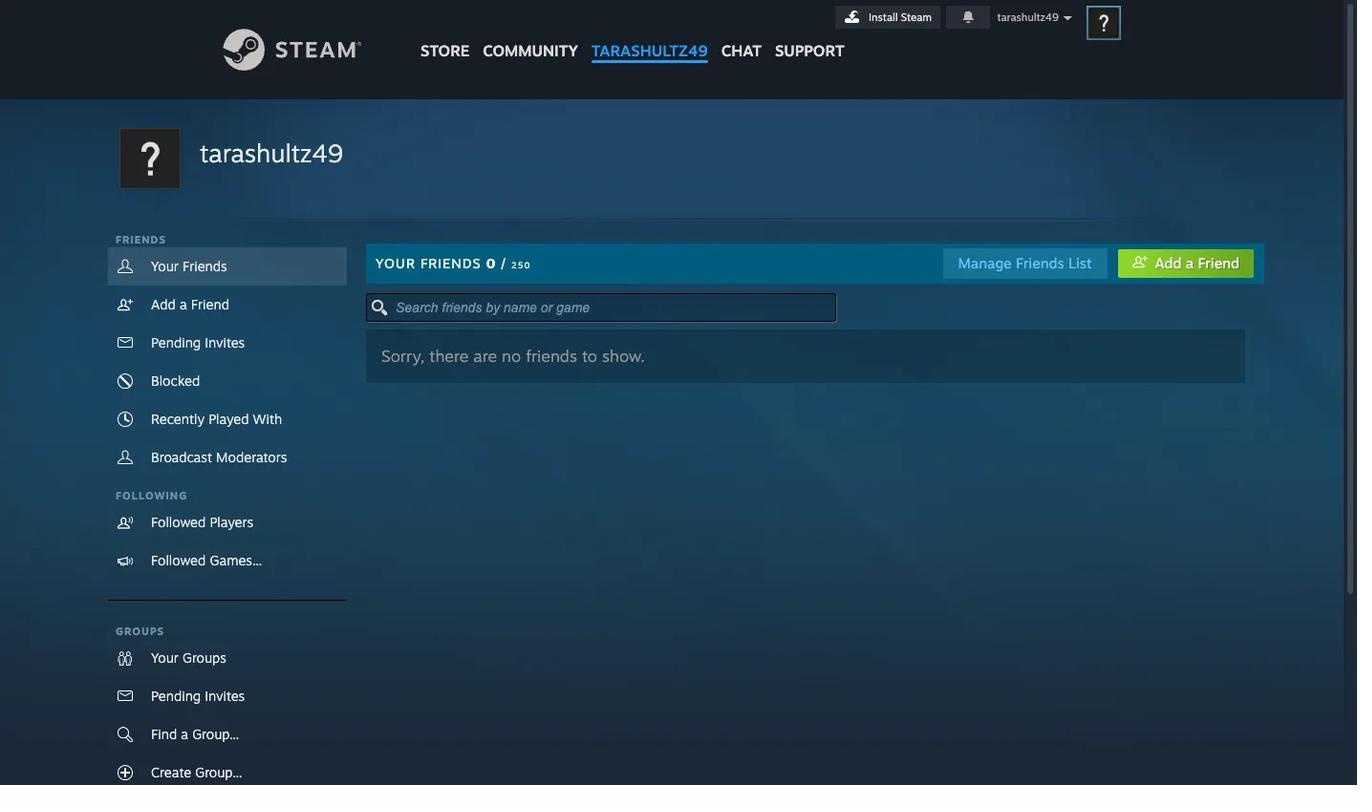 Task type: describe. For each thing, give the bounding box(es) containing it.
a for add a friend link
[[180, 296, 187, 313]]

community
[[483, 41, 578, 60]]

create
[[151, 765, 191, 781]]

friends for your friends 0 / 250
[[421, 255, 481, 271]]

find
[[151, 727, 177, 743]]

friend inside add a friend button
[[1198, 254, 1240, 272]]

show.
[[602, 346, 645, 366]]

blocked link
[[108, 362, 347, 401]]

followed games... link
[[108, 542, 347, 580]]

find a group...
[[151, 727, 239, 743]]

broadcast moderators
[[151, 449, 287, 466]]

moderators
[[216, 449, 287, 466]]

a for the find a group... link
[[181, 727, 188, 743]]

your friends
[[151, 258, 227, 274]]

steam
[[901, 11, 932, 24]]

create group...
[[151, 765, 242, 781]]

1 vertical spatial group...
[[195, 765, 242, 781]]

/
[[501, 255, 507, 271]]

1 horizontal spatial groups
[[183, 650, 226, 666]]

friends up your friends
[[116, 233, 166, 247]]

0
[[486, 255, 496, 271]]

your friends link
[[108, 248, 347, 286]]

blocked
[[151, 373, 200, 389]]

support link
[[769, 0, 851, 65]]

install
[[869, 11, 898, 24]]

friends
[[526, 346, 577, 366]]

add a friend inside button
[[1155, 254, 1240, 272]]

your for your groups
[[151, 650, 179, 666]]

find a group... link
[[108, 716, 347, 754]]

your groups
[[151, 650, 226, 666]]

your for your friends
[[151, 258, 179, 274]]

there
[[429, 346, 469, 366]]

2 invites from the top
[[205, 688, 245, 705]]

0 vertical spatial groups
[[116, 625, 165, 639]]

1 vertical spatial tarashultz49 link
[[200, 136, 343, 171]]

create group... link
[[108, 754, 347, 786]]

tarashultz49 for top tarashultz49 'link'
[[592, 41, 708, 60]]

add a friend link
[[108, 286, 347, 324]]

recently
[[151, 411, 205, 427]]

tarashultz49 for the bottom tarashultz49 'link'
[[200, 138, 343, 168]]

community link
[[476, 0, 585, 69]]

are
[[473, 346, 497, 366]]

manage friends list button
[[943, 249, 1107, 279]]

pending invites for second pending invites link from the bottom of the page
[[151, 335, 245, 351]]

to
[[582, 346, 597, 366]]

manage
[[958, 254, 1012, 272]]

your groups link
[[108, 640, 347, 678]]

install steam
[[869, 11, 932, 24]]

recently played with link
[[108, 401, 347, 439]]

0 horizontal spatial add
[[151, 296, 176, 313]]

no
[[502, 346, 521, 366]]

0 vertical spatial tarashultz49
[[997, 11, 1059, 24]]

add a friend button
[[1117, 249, 1255, 279]]

friends for your friends
[[183, 258, 227, 274]]



Task type: locate. For each thing, give the bounding box(es) containing it.
chat
[[721, 41, 762, 60]]

friend
[[1198, 254, 1240, 272], [191, 296, 229, 313]]

followed players link
[[108, 504, 347, 542]]

broadcast
[[151, 449, 212, 466]]

a
[[1186, 254, 1194, 272], [180, 296, 187, 313], [181, 727, 188, 743]]

friends left 'list'
[[1016, 254, 1065, 272]]

1 vertical spatial groups
[[183, 650, 226, 666]]

tarashultz49 link
[[585, 0, 715, 69], [200, 136, 343, 171]]

followed
[[151, 514, 206, 531], [151, 553, 206, 569]]

followed players
[[151, 514, 253, 531]]

following
[[116, 489, 187, 503]]

0 horizontal spatial add a friend
[[151, 296, 229, 313]]

Search friends by name or game text field
[[366, 293, 836, 322]]

1 pending invites link from the top
[[108, 324, 347, 362]]

1 vertical spatial a
[[180, 296, 187, 313]]

1 vertical spatial pending invites link
[[108, 678, 347, 716]]

your friends 0 / 250
[[376, 255, 531, 271]]

250
[[511, 260, 531, 271]]

with
[[253, 411, 282, 427]]

0 vertical spatial pending
[[151, 335, 201, 351]]

tarashultz49
[[997, 11, 1059, 24], [592, 41, 708, 60], [200, 138, 343, 168]]

invites down your groups link
[[205, 688, 245, 705]]

games...
[[210, 553, 262, 569]]

invites down add a friend link
[[205, 335, 245, 351]]

pending invites link up "blocked"
[[108, 324, 347, 362]]

pending invites link up find a group...
[[108, 678, 347, 716]]

sorry,
[[381, 346, 425, 366]]

1 vertical spatial invites
[[205, 688, 245, 705]]

0 horizontal spatial tarashultz49 link
[[200, 136, 343, 171]]

add
[[1155, 254, 1182, 272], [151, 296, 176, 313]]

add right 'list'
[[1155, 254, 1182, 272]]

add a friend
[[1155, 254, 1240, 272], [151, 296, 229, 313]]

1 invites from the top
[[205, 335, 245, 351]]

group... down the find a group... link
[[195, 765, 242, 781]]

friends left 0
[[421, 255, 481, 271]]

friends up add a friend link
[[183, 258, 227, 274]]

0 vertical spatial tarashultz49 link
[[585, 0, 715, 69]]

1 horizontal spatial tarashultz49 link
[[585, 0, 715, 69]]

sorry, there are no friends to show.
[[381, 346, 645, 366]]

1 vertical spatial followed
[[151, 553, 206, 569]]

followed for followed games...
[[151, 553, 206, 569]]

followed down followed players
[[151, 553, 206, 569]]

support
[[775, 41, 845, 60]]

1 vertical spatial friend
[[191, 296, 229, 313]]

0 horizontal spatial tarashultz49
[[200, 138, 343, 168]]

friends
[[116, 233, 166, 247], [1016, 254, 1065, 272], [421, 255, 481, 271], [183, 258, 227, 274]]

a inside button
[[1186, 254, 1194, 272]]

0 horizontal spatial friend
[[191, 296, 229, 313]]

recently played with
[[151, 411, 282, 427]]

0 vertical spatial add a friend
[[1155, 254, 1240, 272]]

store link
[[414, 0, 476, 69]]

invites
[[205, 335, 245, 351], [205, 688, 245, 705]]

your for your friends 0 / 250
[[376, 255, 416, 271]]

0 vertical spatial a
[[1186, 254, 1194, 272]]

0 vertical spatial group...
[[192, 727, 239, 743]]

0 vertical spatial pending invites
[[151, 335, 245, 351]]

your up find
[[151, 650, 179, 666]]

list
[[1069, 254, 1092, 272]]

your up add a friend link
[[151, 258, 179, 274]]

friends inside your friends link
[[183, 258, 227, 274]]

your
[[376, 255, 416, 271], [151, 258, 179, 274], [151, 650, 179, 666]]

broadcast moderators link
[[108, 439, 347, 477]]

1 horizontal spatial friend
[[1198, 254, 1240, 272]]

pending up find
[[151, 688, 201, 705]]

2 vertical spatial a
[[181, 727, 188, 743]]

1 vertical spatial add a friend
[[151, 296, 229, 313]]

1 vertical spatial add
[[151, 296, 176, 313]]

1 horizontal spatial tarashultz49
[[592, 41, 708, 60]]

1 vertical spatial pending
[[151, 688, 201, 705]]

pending up "blocked"
[[151, 335, 201, 351]]

groups up your groups
[[116, 625, 165, 639]]

group... up create group... link
[[192, 727, 239, 743]]

store
[[421, 41, 470, 60]]

add down your friends
[[151, 296, 176, 313]]

followed for followed players
[[151, 514, 206, 531]]

2 vertical spatial tarashultz49
[[200, 138, 343, 168]]

2 pending from the top
[[151, 688, 201, 705]]

1 horizontal spatial add a friend
[[1155, 254, 1240, 272]]

groups up find a group...
[[183, 650, 226, 666]]

your up sorry,
[[376, 255, 416, 271]]

2 pending invites from the top
[[151, 688, 245, 705]]

1 pending invites from the top
[[151, 335, 245, 351]]

pending
[[151, 335, 201, 351], [151, 688, 201, 705]]

pending invites for 2nd pending invites link from the top of the page
[[151, 688, 245, 705]]

2 horizontal spatial tarashultz49
[[997, 11, 1059, 24]]

players
[[210, 514, 253, 531]]

groups
[[116, 625, 165, 639], [183, 650, 226, 666]]

pending invites up find a group...
[[151, 688, 245, 705]]

manage friends list
[[958, 254, 1092, 272]]

0 horizontal spatial groups
[[116, 625, 165, 639]]

1 followed from the top
[[151, 514, 206, 531]]

0 vertical spatial invites
[[205, 335, 245, 351]]

played
[[209, 411, 249, 427]]

pending invites
[[151, 335, 245, 351], [151, 688, 245, 705]]

pending for second pending invites link from the bottom of the page
[[151, 335, 201, 351]]

add inside button
[[1155, 254, 1182, 272]]

1 vertical spatial tarashultz49
[[592, 41, 708, 60]]

pending invites up "blocked"
[[151, 335, 245, 351]]

1 pending from the top
[[151, 335, 201, 351]]

pending for 2nd pending invites link from the top of the page
[[151, 688, 201, 705]]

pending invites link
[[108, 324, 347, 362], [108, 678, 347, 716]]

0 vertical spatial add
[[1155, 254, 1182, 272]]

followed down the 'following'
[[151, 514, 206, 531]]

2 pending invites link from the top
[[108, 678, 347, 716]]

tarashultz49 inside tarashultz49 'link'
[[592, 41, 708, 60]]

2 followed from the top
[[151, 553, 206, 569]]

0 vertical spatial pending invites link
[[108, 324, 347, 362]]

group...
[[192, 727, 239, 743], [195, 765, 242, 781]]

0 vertical spatial followed
[[151, 514, 206, 531]]

followed games...
[[151, 553, 262, 569]]

1 vertical spatial pending invites
[[151, 688, 245, 705]]

1 horizontal spatial add
[[1155, 254, 1182, 272]]

friends for manage friends list
[[1016, 254, 1065, 272]]

friends inside manage friends list button
[[1016, 254, 1065, 272]]

chat link
[[715, 0, 769, 65]]

0 vertical spatial friend
[[1198, 254, 1240, 272]]

install steam link
[[836, 6, 941, 29]]

friend inside add a friend link
[[191, 296, 229, 313]]



Task type: vqa. For each thing, say whether or not it's contained in the screenshot.
The 'Pending Invites'
yes



